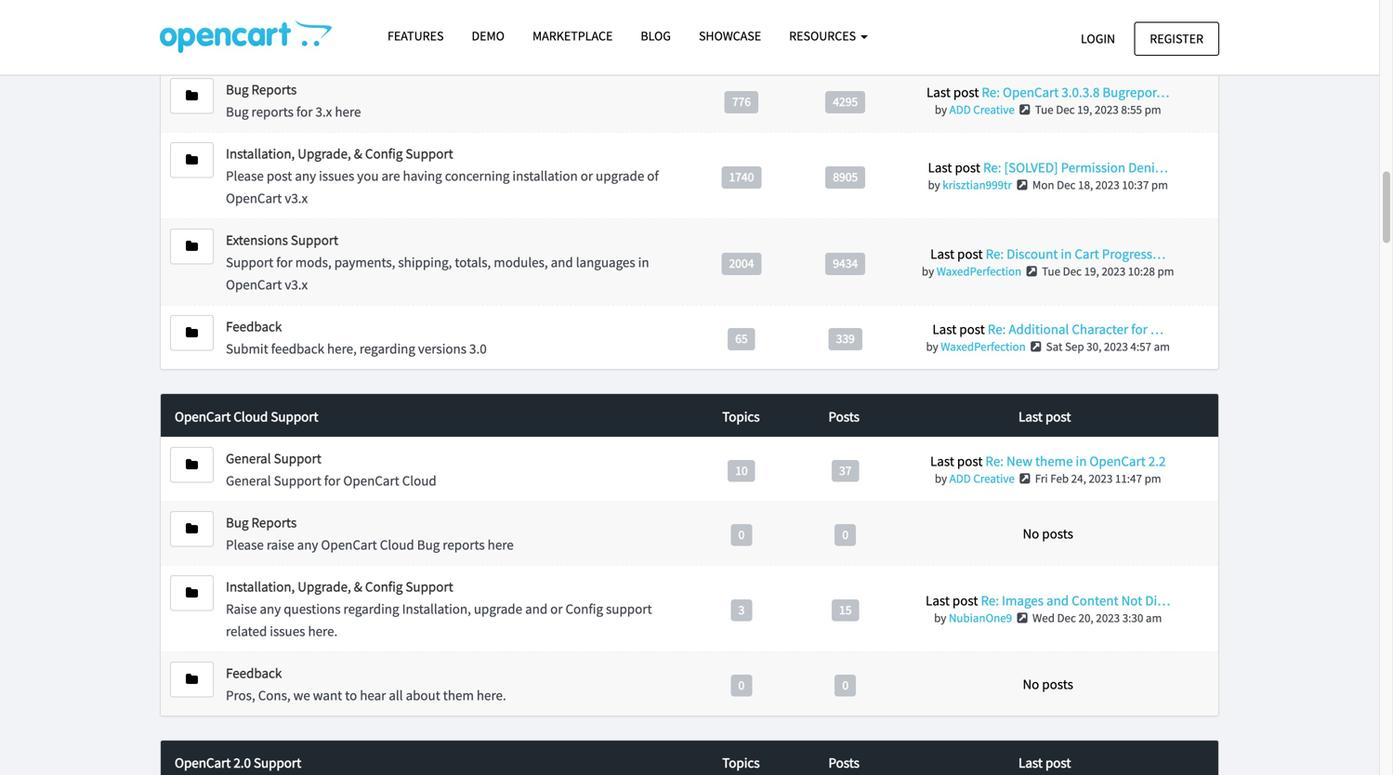 Task type: describe. For each thing, give the bounding box(es) containing it.
extensions
[[226, 231, 288, 249]]

waxedperfection for re: additional character for …
[[941, 339, 1026, 354]]

add for re: new theme in opencart 2.2
[[950, 471, 971, 486]]

cart
[[1075, 245, 1100, 263]]

by for last post re: discount in cart progress…
[[922, 264, 935, 279]]

view the latest post image for discount
[[1025, 266, 1040, 278]]

here. inside feedback pros, cons, we want to hear all about them here.
[[477, 687, 507, 704]]

add creative link for re: new theme in opencart 2.2
[[950, 471, 1015, 486]]

re: the value of a field does… link
[[989, 19, 1163, 37]]

last for re: opencart 3.0.3.8 bugrepor…
[[927, 83, 951, 101]]

character
[[1072, 321, 1129, 338]]

2 vertical spatial config
[[566, 600, 603, 618]]

showcase
[[699, 27, 762, 44]]

by krisztian999tr
[[928, 177, 1013, 193]]

by waxedperfection for re: additional character for …
[[927, 339, 1026, 354]]

bug reports image for bug reports for 3.x here
[[186, 89, 198, 102]]

all
[[389, 687, 403, 704]]

installation, upgrade, & config support image
[[186, 587, 198, 600]]

waxedperfection link for re: discount in cart progress…
[[937, 264, 1022, 279]]

progress…
[[1103, 245, 1166, 263]]

last post re: opencart 3.0.3.8 bugrepor…
[[927, 83, 1170, 101]]

register link
[[1135, 22, 1220, 56]]

creative for re: new theme in opencart 2.2
[[974, 471, 1015, 486]]

0 down 3 on the bottom right of page
[[739, 677, 745, 693]]

reports for raise
[[252, 514, 297, 531]]

general support general support for technical problems with opencart 3.0
[[226, 16, 561, 56]]

upgrade, for questions
[[298, 578, 351, 596]]

3 general from the top
[[226, 450, 271, 467]]

re: for re: opencart 3.0.3.8 bugrepor…
[[982, 83, 1000, 101]]

upgrade, for any
[[298, 145, 351, 162]]

4:57
[[1131, 339, 1152, 354]]

tue dec 19, 2023 10:28 pm
[[1042, 264, 1175, 279]]

1 vertical spatial wed
[[1033, 610, 1055, 626]]

not
[[1122, 592, 1143, 609]]

general support general support for opencart cloud
[[226, 450, 437, 490]]

theme
[[1036, 452, 1074, 470]]

opencart down the submit
[[175, 408, 231, 425]]

2.0
[[234, 754, 251, 772]]

features
[[388, 27, 444, 44]]

2 horizontal spatial in
[[1076, 452, 1087, 470]]

last post re: additional character for …
[[933, 321, 1164, 338]]

last post re: discount in cart progress…
[[931, 245, 1166, 263]]

support down opencart cloud support
[[274, 450, 322, 467]]

bug reports link for reports
[[226, 81, 297, 98]]

you
[[357, 167, 379, 185]]

support inside the opencart cloud support link
[[271, 408, 319, 425]]

versions
[[418, 340, 467, 358]]

0 vertical spatial cloud
[[234, 408, 268, 425]]

mods,
[[295, 254, 332, 271]]

last for re: [solved] permission deni…
[[928, 159, 953, 176]]

sat
[[1047, 339, 1063, 354]]

2023 for cart
[[1102, 264, 1126, 279]]

installation, upgrade, & config support please post any issues you are having concerning installation or upgrade of opencart v3.x
[[226, 145, 659, 207]]

post for re: [solved] permission deni…
[[955, 159, 981, 176]]

12:16
[[1104, 38, 1131, 53]]

last for re: discount in cart progress…
[[931, 245, 955, 263]]

config for installation,
[[365, 578, 403, 596]]

support inside opencart 2.0 support link
[[254, 754, 301, 772]]

regarding inside feedback submit feedback here, regarding versions 3.0
[[360, 340, 416, 358]]

cloud for bug reports please raise any opencart cloud bug reports here
[[380, 536, 414, 554]]

raise
[[226, 600, 257, 618]]

re: for re: discount in cart progress…
[[986, 245, 1004, 263]]

extensions support support for mods, payments, shipping, totals, modules, and languages in opencart v3.x
[[226, 231, 650, 294]]

support inside installation, upgrade, & config support raise any questions regarding installation, upgrade and or config support related issues here.
[[606, 600, 652, 618]]

0 down 10
[[739, 527, 745, 543]]

dec for in
[[1063, 264, 1082, 279]]

feedback for submit
[[226, 318, 282, 335]]

v3.x inside 'installation, upgrade, & config support please post any issues you are having concerning installation or upgrade of opencart v3.x'
[[285, 189, 308, 207]]

by for last post re: images and content not di…
[[935, 610, 947, 626]]

by for last post re: opencart 3.0.3.8 bugrepor…
[[935, 102, 948, 117]]

339
[[837, 331, 855, 347]]

them
[[443, 687, 474, 704]]

view the latest post image for new
[[1018, 473, 1033, 485]]

di…
[[1146, 592, 1171, 609]]

topics for opencart cloud support
[[723, 408, 760, 425]]

problems
[[398, 39, 453, 56]]

0 down 37
[[843, 527, 849, 543]]

login link
[[1066, 22, 1132, 56]]

bug reports please raise any opencart cloud bug reports here
[[226, 514, 514, 554]]

and inside installation, upgrade, & config support raise any questions regarding installation, upgrade and or config support related issues here.
[[525, 600, 548, 618]]

blog
[[641, 27, 671, 44]]

last post re: images and content not di…
[[926, 592, 1171, 609]]

resources
[[790, 27, 859, 44]]

any inside installation, upgrade, & config support raise any questions regarding installation, upgrade and or config support related issues here.
[[260, 600, 281, 618]]

by for last post re: additional character for …
[[927, 339, 939, 354]]

re: for re: additional character for …
[[988, 321, 1006, 338]]

65
[[736, 331, 748, 347]]

view the latest post image
[[1015, 612, 1031, 624]]

re: additional character for … link
[[988, 321, 1164, 338]]

4295
[[833, 94, 858, 110]]

upgrade inside installation, upgrade, & config support raise any questions regarding installation, upgrade and or config support related issues here.
[[474, 600, 523, 618]]

re: inside re: the value of a field does… wed dec 20, 2023 12:16 am
[[989, 19, 1007, 37]]

or inside installation, upgrade, & config support raise any questions regarding installation, upgrade and or config support related issues here.
[[551, 600, 563, 618]]

8:55
[[1122, 102, 1143, 117]]

re: for re: images and content not di…
[[981, 592, 1000, 609]]

opencart up 11:47
[[1090, 452, 1146, 470]]

want
[[313, 687, 342, 704]]

for for support
[[323, 39, 339, 56]]

any inside bug reports please raise any opencart cloud bug reports here
[[297, 536, 318, 554]]

last post for opencart 2.0 support
[[1019, 754, 1072, 772]]

3
[[739, 602, 745, 618]]

raise
[[267, 536, 294, 554]]

view the latest post image for [solved]
[[1015, 179, 1031, 191]]

sat sep 30, 2023 4:57 am
[[1047, 339, 1171, 354]]

by add creative for re: opencart 3.0.3.8 bugrepor…
[[935, 102, 1015, 117]]

37
[[840, 463, 852, 478]]

cons,
[[258, 687, 291, 704]]

support inside 'installation, upgrade, & config support please post any issues you are having concerning installation or upgrade of opencart v3.x'
[[406, 145, 453, 162]]

bugrepor…
[[1103, 83, 1170, 101]]

field
[[1093, 19, 1119, 37]]

opencart 2.0 support link
[[175, 752, 690, 774]]

last for re: images and content not di…
[[926, 592, 950, 609]]

opencart inside general support general support for opencart cloud
[[343, 472, 400, 490]]

support up mods,
[[291, 231, 339, 249]]

support inside the general support general support for technical problems with opencart 3.0
[[274, 16, 322, 34]]

concerning
[[445, 167, 510, 185]]

posts for pros, cons, we want to hear all about them here.
[[1043, 675, 1074, 693]]

support down extensions
[[226, 254, 274, 271]]

technical
[[342, 39, 395, 56]]

& for issues
[[354, 145, 363, 162]]

login
[[1081, 30, 1116, 47]]

about
[[406, 687, 441, 704]]

8905
[[833, 169, 858, 185]]

feb
[[1051, 471, 1069, 486]]

re: [solved] permission deni… link
[[984, 159, 1169, 176]]

2 vertical spatial installation,
[[402, 600, 471, 618]]

0 down 15
[[843, 677, 849, 693]]

2023 inside re: the value of a field does… wed dec 20, 2023 12:16 am
[[1078, 38, 1102, 53]]

opencart inside 'installation, upgrade, & config support please post any issues you are having concerning installation or upgrade of opencart v3.x'
[[226, 189, 282, 207]]

value
[[1035, 19, 1066, 37]]

18,
[[1079, 177, 1094, 193]]

payments,
[[334, 254, 396, 271]]

shipping,
[[398, 254, 452, 271]]

does…
[[1122, 19, 1163, 37]]

tue for opencart
[[1036, 102, 1054, 117]]

view the latest post image for opencart
[[1018, 104, 1033, 116]]

nubianone9 link
[[949, 610, 1013, 626]]

feedback
[[271, 340, 325, 358]]

blog link
[[627, 20, 685, 52]]

10:28
[[1129, 264, 1156, 279]]

please inside bug reports please raise any opencart cloud bug reports here
[[226, 536, 264, 554]]

20, inside re: the value of a field does… wed dec 20, 2023 12:16 am
[[1060, 38, 1075, 53]]

2023 for for
[[1105, 339, 1129, 354]]

fri feb 24, 2023 11:47 pm
[[1036, 471, 1162, 486]]

feedback image
[[186, 673, 198, 686]]

posts for opencart cloud support
[[829, 408, 860, 425]]

sep
[[1066, 339, 1085, 354]]

installation, upgrade, & config support link for regarding
[[226, 578, 453, 596]]

re: new theme in opencart 2.2 link
[[986, 452, 1166, 470]]

mon dec 18, 2023 10:37 pm
[[1033, 177, 1169, 193]]

the
[[1010, 19, 1032, 37]]

by waxedperfection for re: discount in cart progress…
[[922, 264, 1022, 279]]

a
[[1084, 19, 1091, 37]]

15
[[840, 602, 852, 618]]

dec inside re: the value of a field does… wed dec 20, 2023 12:16 am
[[1039, 38, 1058, 53]]

opencart cloud support link
[[175, 405, 690, 428]]

add creative link for re: opencart 3.0.3.8 bugrepor…
[[950, 102, 1015, 117]]

2 general from the top
[[226, 39, 271, 56]]

post for re: additional character for …
[[960, 321, 985, 338]]

posts for opencart 2.0 support
[[829, 754, 860, 772]]

marketplace
[[533, 27, 613, 44]]

19, for bugrepor…
[[1078, 102, 1093, 117]]

for inside extensions support support for mods, payments, shipping, totals, modules, and languages in opencart v3.x
[[276, 254, 293, 271]]

bug reports link for raise
[[226, 514, 297, 531]]

by for last post re: [solved] permission deni…
[[928, 177, 941, 193]]

am for …
[[1154, 339, 1171, 354]]



Task type: locate. For each thing, give the bounding box(es) containing it.
0 vertical spatial general support link
[[226, 16, 322, 34]]

showcase link
[[685, 20, 776, 52]]

no posts down fri
[[1023, 525, 1074, 543]]

general support link for support
[[226, 16, 322, 34]]

issues inside 'installation, upgrade, & config support please post any issues you are having concerning installation or upgrade of opencart v3.x'
[[319, 167, 355, 185]]

post
[[954, 83, 980, 101], [955, 159, 981, 176], [267, 167, 292, 185], [958, 245, 983, 263], [960, 321, 985, 338], [1046, 408, 1072, 425], [958, 452, 983, 470], [953, 592, 979, 609], [1046, 754, 1072, 772]]

2 posts from the top
[[1043, 675, 1074, 693]]

2 by add creative from the top
[[935, 471, 1015, 486]]

pm down 2.2
[[1145, 471, 1162, 486]]

3.0 right versions
[[470, 340, 487, 358]]

by add creative for re: new theme in opencart 2.2
[[935, 471, 1015, 486]]

feedback link for pros,
[[226, 664, 282, 682]]

pm for re: discount in cart progress…
[[1158, 264, 1175, 279]]

10
[[736, 463, 748, 478]]

1 horizontal spatial in
[[1061, 245, 1072, 263]]

v3.x inside extensions support support for mods, payments, shipping, totals, modules, and languages in opencart v3.x
[[285, 276, 308, 294]]

having
[[403, 167, 442, 185]]

0 vertical spatial of
[[1069, 19, 1081, 37]]

reports inside bug reports bug reports for 3.x here
[[252, 103, 294, 121]]

re: for re: [solved] permission deni…
[[984, 159, 1002, 176]]

creative for re: opencart 3.0.3.8 bugrepor…
[[974, 102, 1015, 117]]

to
[[345, 687, 357, 704]]

for inside the general support general support for technical problems with opencart 3.0
[[323, 39, 339, 56]]

1 vertical spatial bug reports image
[[186, 523, 198, 536]]

0 vertical spatial installation,
[[226, 145, 295, 162]]

waxedperfection link
[[937, 264, 1022, 279], [941, 339, 1026, 354]]

tue for discount
[[1042, 264, 1061, 279]]

1 vertical spatial please
[[226, 536, 264, 554]]

waxedperfection link for re: additional character for …
[[941, 339, 1026, 354]]

installation, upgrade, & config support link up 'questions'
[[226, 578, 453, 596]]

here inside bug reports please raise any opencart cloud bug reports here
[[488, 536, 514, 554]]

general
[[226, 16, 271, 34], [226, 39, 271, 56], [226, 450, 271, 467], [226, 472, 271, 490]]

1 vertical spatial &
[[354, 578, 363, 596]]

feedback up the submit
[[226, 318, 282, 335]]

installation, for raise
[[226, 578, 295, 596]]

no for pros, cons, we want to hear all about them here.
[[1023, 675, 1040, 693]]

general support link for support
[[226, 450, 322, 467]]

languages
[[576, 254, 636, 271]]

1 vertical spatial reports
[[252, 514, 297, 531]]

no posts for pros, cons, we want to hear all about them here.
[[1023, 675, 1074, 693]]

2 add from the top
[[950, 471, 971, 486]]

0 horizontal spatial reports
[[252, 103, 294, 121]]

view the latest post image
[[1018, 104, 1033, 116], [1015, 179, 1031, 191], [1025, 266, 1040, 278], [1029, 341, 1044, 353], [1018, 473, 1033, 485]]

view the latest post image for additional
[[1029, 341, 1044, 353]]

0 horizontal spatial and
[[525, 600, 548, 618]]

view the latest post image down [solved] at the right of the page
[[1015, 179, 1031, 191]]

bug
[[226, 81, 249, 98], [226, 103, 249, 121], [226, 514, 249, 531], [417, 536, 440, 554]]

2023 for deni…
[[1096, 177, 1120, 193]]

0 vertical spatial creative
[[974, 102, 1015, 117]]

10167
[[726, 30, 758, 45]]

1 vertical spatial 19,
[[1085, 264, 1100, 279]]

opencart left 3.0.3.8
[[1003, 83, 1059, 101]]

add left fri
[[950, 471, 971, 486]]

0 vertical spatial upgrade,
[[298, 145, 351, 162]]

by add creative up 'krisztian999tr'
[[935, 102, 1015, 117]]

here.
[[308, 622, 338, 640], [477, 687, 507, 704]]

upgrade, down the 3.x at the left top of the page
[[298, 145, 351, 162]]

for up bug reports please raise any opencart cloud bug reports here
[[324, 472, 341, 490]]

0 vertical spatial by add creative
[[935, 102, 1015, 117]]

re: the value of a field does… wed dec 20, 2023 12:16 am
[[989, 19, 1163, 53]]

1 vertical spatial 3.0
[[470, 340, 487, 358]]

related
[[226, 622, 267, 640]]

by for last post re: new theme in opencart 2.2
[[935, 471, 948, 486]]

of left a
[[1069, 19, 1081, 37]]

0 vertical spatial v3.x
[[285, 189, 308, 207]]

tue dec 19, 2023 8:55 pm
[[1036, 102, 1162, 117]]

add for re: opencart 3.0.3.8 bugrepor…
[[950, 102, 971, 117]]

post for re: images and content not di…
[[953, 592, 979, 609]]

2 bug reports link from the top
[[226, 514, 297, 531]]

2 no posts from the top
[[1023, 675, 1074, 693]]

support
[[274, 39, 320, 56], [606, 600, 652, 618]]

feedback link
[[226, 318, 282, 335], [226, 664, 282, 682]]

feedback inside feedback submit feedback here, regarding versions 3.0
[[226, 318, 282, 335]]

installation, upgrade, & config support link up "you"
[[226, 145, 453, 162]]

reports up installation, upgrade, & config support raise any questions regarding installation, upgrade and or config support related issues here. in the bottom of the page
[[443, 536, 485, 554]]

reports inside bug reports please raise any opencart cloud bug reports here
[[443, 536, 485, 554]]

no posts for please raise any opencart cloud bug reports here
[[1023, 525, 1074, 543]]

0 vertical spatial no posts
[[1023, 525, 1074, 543]]

1 add creative link from the top
[[950, 102, 1015, 117]]

0 horizontal spatial or
[[551, 600, 563, 618]]

20,
[[1060, 38, 1075, 53], [1079, 610, 1094, 626]]

of inside re: the value of a field does… wed dec 20, 2023 12:16 am
[[1069, 19, 1081, 37]]

opencart 2.0 support
[[175, 754, 301, 772]]

2023 left 8:55
[[1095, 102, 1119, 117]]

1 vertical spatial 20,
[[1079, 610, 1094, 626]]

submit
[[226, 340, 268, 358]]

cloud inside bug reports please raise any opencart cloud bug reports here
[[380, 536, 414, 554]]

post for re: opencart 3.0.3.8 bugrepor…
[[954, 83, 980, 101]]

pm
[[1145, 102, 1162, 117], [1152, 177, 1169, 193], [1158, 264, 1175, 279], [1145, 471, 1162, 486]]

feedback
[[226, 318, 282, 335], [226, 664, 282, 682]]

by waxedperfection down additional
[[927, 339, 1026, 354]]

opencart right with
[[485, 39, 541, 56]]

1 vertical spatial am
[[1154, 339, 1171, 354]]

3.x
[[316, 103, 332, 121]]

dec for permission
[[1057, 177, 1076, 193]]

features link
[[374, 20, 458, 52]]

2023 down progress…
[[1102, 264, 1126, 279]]

am down does…
[[1134, 38, 1150, 53]]

regarding right here,
[[360, 340, 416, 358]]

with
[[456, 39, 482, 56]]

feedback up pros,
[[226, 664, 282, 682]]

0 vertical spatial feedback
[[226, 318, 282, 335]]

here. inside installation, upgrade, & config support raise any questions regarding installation, upgrade and or config support related issues here.
[[308, 622, 338, 640]]

0 vertical spatial &
[[354, 145, 363, 162]]

0 vertical spatial reports
[[252, 103, 294, 121]]

installation, upgrade, & config support image
[[186, 154, 198, 167]]

bug reports image
[[186, 89, 198, 102], [186, 523, 198, 536]]

1 horizontal spatial here
[[488, 536, 514, 554]]

posts down feb
[[1043, 525, 1074, 543]]

1 vertical spatial no posts
[[1023, 675, 1074, 693]]

by add creative down new
[[935, 471, 1015, 486]]

opencart inside the general support general support for technical problems with opencart 3.0
[[485, 39, 541, 56]]

1 vertical spatial topics
[[723, 754, 760, 772]]

0 horizontal spatial support
[[274, 39, 320, 56]]

1 v3.x from the top
[[285, 189, 308, 207]]

regarding right 'questions'
[[344, 600, 399, 618]]

for for reports
[[297, 103, 313, 121]]

0
[[739, 527, 745, 543], [843, 527, 849, 543], [739, 677, 745, 693], [843, 677, 849, 693]]

feedback for pros,
[[226, 664, 282, 682]]

opencart inside bug reports please raise any opencart cloud bug reports here
[[321, 536, 377, 554]]

krisztian999tr
[[943, 177, 1013, 193]]

last post for opencart cloud support
[[1019, 408, 1072, 425]]

post for re: discount in cart progress…
[[958, 245, 983, 263]]

2 horizontal spatial and
[[1047, 592, 1069, 609]]

0 vertical spatial upgrade
[[596, 167, 645, 185]]

in
[[1061, 245, 1072, 263], [638, 254, 650, 271], [1076, 452, 1087, 470]]

in up 24, on the bottom right of page
[[1076, 452, 1087, 470]]

20, down re: the value of a field does… link
[[1060, 38, 1075, 53]]

extensions support image
[[186, 240, 198, 253]]

0 vertical spatial bug reports image
[[186, 89, 198, 102]]

1 vertical spatial cloud
[[402, 472, 437, 490]]

[solved]
[[1005, 159, 1059, 176]]

images
[[1002, 592, 1044, 609]]

1 vertical spatial feedback
[[226, 664, 282, 682]]

or
[[581, 167, 593, 185], [551, 600, 563, 618]]

bug reports image up installation, upgrade, & config support icon
[[186, 89, 198, 102]]

1 bug reports link from the top
[[226, 81, 297, 98]]

2023
[[1078, 38, 1102, 53], [1095, 102, 1119, 117], [1096, 177, 1120, 193], [1102, 264, 1126, 279], [1105, 339, 1129, 354], [1089, 471, 1113, 486], [1097, 610, 1121, 626]]

in left 'cart'
[[1061, 245, 1072, 263]]

bug reports image up installation, upgrade, & config support image
[[186, 523, 198, 536]]

bug reports bug reports for 3.x here
[[226, 81, 361, 121]]

19, down 3.0.3.8
[[1078, 102, 1093, 117]]

0 horizontal spatial issues
[[270, 622, 305, 640]]

installation, inside 'installation, upgrade, & config support please post any issues you are having concerning installation or upgrade of opencart v3.x'
[[226, 145, 295, 162]]

waxedperfection for re: discount in cart progress…
[[937, 264, 1022, 279]]

0 vertical spatial wed
[[1014, 38, 1037, 53]]

1 vertical spatial add
[[950, 471, 971, 486]]

pm for re: opencart 3.0.3.8 bugrepor…
[[1145, 102, 1162, 117]]

general support link down opencart cloud support
[[226, 450, 322, 467]]

2 v3.x from the top
[[285, 276, 308, 294]]

am down …
[[1154, 339, 1171, 354]]

& for regarding
[[354, 578, 363, 596]]

0 vertical spatial here.
[[308, 622, 338, 640]]

v3.x down mods,
[[285, 276, 308, 294]]

feedback link up pros,
[[226, 664, 282, 682]]

0 vertical spatial posts
[[829, 408, 860, 425]]

1 vertical spatial installation,
[[226, 578, 295, 596]]

issues inside installation, upgrade, & config support raise any questions regarding installation, upgrade and or config support related issues here.
[[270, 622, 305, 640]]

11:47
[[1116, 471, 1143, 486]]

1 & from the top
[[354, 145, 363, 162]]

1 horizontal spatial issues
[[319, 167, 355, 185]]

post inside 'installation, upgrade, & config support please post any issues you are having concerning installation or upgrade of opencart v3.x'
[[267, 167, 292, 185]]

fri
[[1036, 471, 1048, 486]]

cloud up installation, upgrade, & config support raise any questions regarding installation, upgrade and or config support related issues here. in the bottom of the page
[[380, 536, 414, 554]]

1 vertical spatial reports
[[443, 536, 485, 554]]

1 horizontal spatial here.
[[477, 687, 507, 704]]

issues left "you"
[[319, 167, 355, 185]]

61045
[[830, 30, 861, 45]]

permission
[[1061, 159, 1126, 176]]

0 vertical spatial reports
[[252, 81, 297, 98]]

view the latest post image down discount
[[1025, 266, 1040, 278]]

demo
[[472, 27, 505, 44]]

0 vertical spatial posts
[[1043, 525, 1074, 543]]

general support link up bug reports bug reports for 3.x here
[[226, 16, 322, 34]]

upgrade
[[596, 167, 645, 185], [474, 600, 523, 618]]

0 vertical spatial 3.0
[[544, 39, 561, 56]]

1 creative from the top
[[974, 102, 1015, 117]]

pm down deni…
[[1152, 177, 1169, 193]]

2.2
[[1149, 452, 1166, 470]]

dec down value
[[1039, 38, 1058, 53]]

0 horizontal spatial here
[[335, 103, 361, 121]]

776
[[733, 94, 751, 110]]

1 please from the top
[[226, 167, 264, 185]]

discount
[[1007, 245, 1059, 263]]

no down fri
[[1023, 525, 1040, 543]]

1 vertical spatial add creative link
[[950, 471, 1015, 486]]

24,
[[1072, 471, 1087, 486]]

2004
[[729, 256, 754, 271]]

1 vertical spatial support
[[606, 600, 652, 618]]

by add creative
[[935, 102, 1015, 117], [935, 471, 1015, 486]]

1 no from the top
[[1023, 525, 1040, 543]]

here. right them
[[477, 687, 507, 704]]

regarding
[[360, 340, 416, 358], [344, 600, 399, 618]]

here. down 'questions'
[[308, 622, 338, 640]]

dec down re: images and content not di… link
[[1058, 610, 1077, 626]]

installation, up about
[[402, 600, 471, 618]]

0 vertical spatial please
[[226, 167, 264, 185]]

1 general support link from the top
[[226, 16, 322, 34]]

please up extensions
[[226, 167, 264, 185]]

re: opencart 3.0.3.8 bugrepor… link
[[982, 83, 1170, 101]]

1 bug reports image from the top
[[186, 89, 198, 102]]

resources link
[[776, 20, 882, 52]]

last for re: additional character for …
[[933, 321, 957, 338]]

1 general support image from the top
[[186, 25, 198, 38]]

1 horizontal spatial reports
[[443, 536, 485, 554]]

extensions support link
[[226, 231, 339, 249]]

0 vertical spatial bug reports link
[[226, 81, 297, 98]]

general support image
[[186, 25, 198, 38], [186, 458, 198, 471]]

9434
[[833, 256, 858, 271]]

& inside 'installation, upgrade, & config support please post any issues you are having concerning installation or upgrade of opencart v3.x'
[[354, 145, 363, 162]]

1 horizontal spatial 20,
[[1079, 610, 1094, 626]]

general support image for general support for technical problems with opencart 3.0
[[186, 25, 198, 38]]

2 general support link from the top
[[226, 450, 322, 467]]

1 by add creative from the top
[[935, 102, 1015, 117]]

v3.x up 'extensions support' link
[[285, 189, 308, 207]]

upgrade, up 'questions'
[[298, 578, 351, 596]]

0 vertical spatial general support image
[[186, 25, 198, 38]]

am
[[1134, 38, 1150, 53], [1154, 339, 1171, 354], [1146, 610, 1163, 626]]

opencart down extensions
[[226, 276, 282, 294]]

0 horizontal spatial 3.0
[[470, 340, 487, 358]]

2023 right 18,
[[1096, 177, 1120, 193]]

here inside bug reports bug reports for 3.x here
[[335, 103, 361, 121]]

support up having
[[406, 145, 453, 162]]

content
[[1072, 592, 1119, 609]]

no for please raise any opencart cloud bug reports here
[[1023, 525, 1040, 543]]

general support link
[[226, 16, 322, 34], [226, 450, 322, 467]]

1 vertical spatial v3.x
[[285, 276, 308, 294]]

by
[[935, 102, 948, 117], [928, 177, 941, 193], [922, 264, 935, 279], [927, 339, 939, 354], [935, 471, 948, 486], [935, 610, 947, 626]]

2 feedback link from the top
[[226, 664, 282, 682]]

tue down last post re: opencart 3.0.3.8 bugrepor…
[[1036, 102, 1054, 117]]

installation, for please
[[226, 145, 295, 162]]

krisztian999tr link
[[943, 177, 1013, 193]]

1 general from the top
[[226, 16, 271, 34]]

any inside 'installation, upgrade, & config support please post any issues you are having concerning installation or upgrade of opencart v3.x'
[[295, 167, 316, 185]]

feedback link up the submit
[[226, 318, 282, 335]]

installation,
[[226, 145, 295, 162], [226, 578, 295, 596], [402, 600, 471, 618]]

re: images and content not di… link
[[981, 592, 1171, 609]]

and inside extensions support support for mods, payments, shipping, totals, modules, and languages in opencart v3.x
[[551, 254, 573, 271]]

pm for re: new theme in opencart 2.2
[[1145, 471, 1162, 486]]

installation, down bug reports bug reports for 3.x here
[[226, 145, 295, 162]]

or inside 'installation, upgrade, & config support please post any issues you are having concerning installation or upgrade of opencart v3.x'
[[581, 167, 593, 185]]

0 vertical spatial last post
[[1019, 408, 1072, 425]]

last post re: new theme in opencart 2.2
[[931, 452, 1166, 470]]

totals,
[[455, 254, 491, 271]]

2 no from the top
[[1023, 675, 1040, 693]]

0 vertical spatial waxedperfection link
[[937, 264, 1022, 279]]

0 horizontal spatial 20,
[[1060, 38, 1075, 53]]

wed down the the
[[1014, 38, 1037, 53]]

dec for and
[[1058, 610, 1077, 626]]

2 add creative link from the top
[[950, 471, 1015, 486]]

1 horizontal spatial 3.0
[[544, 39, 561, 56]]

2 & from the top
[[354, 578, 363, 596]]

add up by krisztian999tr at the top of the page
[[950, 102, 971, 117]]

0 vertical spatial waxedperfection
[[937, 264, 1022, 279]]

nubianone9
[[949, 610, 1013, 626]]

for for support
[[324, 472, 341, 490]]

1 posts from the top
[[1043, 525, 1074, 543]]

1 topics from the top
[[723, 408, 760, 425]]

for up 4:57
[[1132, 321, 1148, 338]]

upgrade, inside 'installation, upgrade, & config support please post any issues you are having concerning installation or upgrade of opencart v3.x'
[[298, 145, 351, 162]]

& down bug reports please raise any opencart cloud bug reports here
[[354, 578, 363, 596]]

am down di…
[[1146, 610, 1163, 626]]

in inside extensions support support for mods, payments, shipping, totals, modules, and languages in opencart v3.x
[[638, 254, 650, 271]]

2 last post from the top
[[1019, 754, 1072, 772]]

pm right 10:28
[[1158, 264, 1175, 279]]

1 no posts from the top
[[1023, 525, 1074, 543]]

opencart up bug reports please raise any opencart cloud bug reports here
[[343, 472, 400, 490]]

pm right 8:55
[[1145, 102, 1162, 117]]

for inside bug reports bug reports for 3.x here
[[297, 103, 313, 121]]

regarding inside installation, upgrade, & config support raise any questions regarding installation, upgrade and or config support related issues here.
[[344, 600, 399, 618]]

1 vertical spatial upgrade
[[474, 600, 523, 618]]

last for re: new theme in opencart 2.2
[[931, 452, 955, 470]]

please inside 'installation, upgrade, & config support please post any issues you are having concerning installation or upgrade of opencart v3.x'
[[226, 167, 264, 185]]

1 vertical spatial bug reports link
[[226, 514, 297, 531]]

3.0 inside the general support general support for technical problems with opencart 3.0
[[544, 39, 561, 56]]

general support image for general support for opencart cloud
[[186, 458, 198, 471]]

0 vertical spatial topics
[[723, 408, 760, 425]]

no down view the latest post image
[[1023, 675, 1040, 693]]

support inside the general support general support for technical problems with opencart 3.0
[[274, 39, 320, 56]]

cloud for general support general support for opencart cloud
[[402, 472, 437, 490]]

by waxedperfection
[[922, 264, 1022, 279], [927, 339, 1026, 354]]

re: for re: new theme in opencart 2.2
[[986, 452, 1004, 470]]

1 vertical spatial config
[[365, 578, 403, 596]]

19, for cart
[[1085, 264, 1100, 279]]

0 horizontal spatial in
[[638, 254, 650, 271]]

1 vertical spatial installation, upgrade, & config support link
[[226, 578, 453, 596]]

2023 for bugrepor…
[[1095, 102, 1119, 117]]

of left 1740
[[647, 167, 659, 185]]

upgrade inside 'installation, upgrade, & config support please post any issues you are having concerning installation or upgrade of opencart v3.x'
[[596, 167, 645, 185]]

wed dec 20, 2023 3:30 am
[[1033, 610, 1163, 626]]

feedback image
[[186, 327, 198, 340]]

& inside installation, upgrade, & config support raise any questions regarding installation, upgrade and or config support related issues here.
[[354, 578, 363, 596]]

opencart left '2.0'
[[175, 754, 231, 772]]

wed
[[1014, 38, 1037, 53], [1033, 610, 1055, 626]]

30,
[[1087, 339, 1102, 354]]

2 installation, upgrade, & config support link from the top
[[226, 578, 453, 596]]

bug reports image for please raise any opencart cloud bug reports here
[[186, 523, 198, 536]]

1 horizontal spatial or
[[581, 167, 593, 185]]

3.0 inside feedback submit feedback here, regarding versions 3.0
[[470, 340, 487, 358]]

pros,
[[226, 687, 255, 704]]

config inside 'installation, upgrade, & config support please post any issues you are having concerning installation or upgrade of opencart v3.x'
[[365, 145, 403, 162]]

of inside 'installation, upgrade, & config support please post any issues you are having concerning installation or upgrade of opencart v3.x'
[[647, 167, 659, 185]]

1 horizontal spatial of
[[1069, 19, 1081, 37]]

0 horizontal spatial upgrade
[[474, 600, 523, 618]]

feedback inside feedback pros, cons, we want to hear all about them here.
[[226, 664, 282, 682]]

wed inside re: the value of a field does… wed dec 20, 2023 12:16 am
[[1014, 38, 1037, 53]]

2 please from the top
[[226, 536, 264, 554]]

1 vertical spatial regarding
[[344, 600, 399, 618]]

add creative link down new
[[950, 471, 1015, 486]]

view the latest post image down additional
[[1029, 341, 1044, 353]]

2 feedback from the top
[[226, 664, 282, 682]]

0 vertical spatial add creative link
[[950, 102, 1015, 117]]

creative down last post re: opencart 3.0.3.8 bugrepor…
[[974, 102, 1015, 117]]

cloud inside general support general support for opencart cloud
[[402, 472, 437, 490]]

0 vertical spatial no
[[1023, 525, 1040, 543]]

1 vertical spatial creative
[[974, 471, 1015, 486]]

3.0 right demo link
[[544, 39, 561, 56]]

2 posts from the top
[[829, 754, 860, 772]]

deni…
[[1129, 159, 1169, 176]]

2 reports from the top
[[252, 514, 297, 531]]

19, down 'cart'
[[1085, 264, 1100, 279]]

0 vertical spatial config
[[365, 145, 403, 162]]

cloud
[[234, 408, 268, 425], [402, 472, 437, 490], [380, 536, 414, 554]]

waxedperfection down additional
[[941, 339, 1026, 354]]

dec down re: opencart 3.0.3.8 bugrepor… link
[[1056, 102, 1075, 117]]

0 vertical spatial 19,
[[1078, 102, 1093, 117]]

1 upgrade, from the top
[[298, 145, 351, 162]]

reports left the 3.x at the left top of the page
[[252, 103, 294, 121]]

1 reports from the top
[[252, 81, 297, 98]]

for left technical
[[323, 39, 339, 56]]

0 vertical spatial add
[[950, 102, 971, 117]]

are
[[382, 167, 400, 185]]

support right '2.0'
[[254, 754, 301, 772]]

support up general support general support for opencart cloud at the bottom of the page
[[271, 408, 319, 425]]

am for not
[[1146, 610, 1163, 626]]

1 last post from the top
[[1019, 408, 1072, 425]]

1 vertical spatial waxedperfection link
[[941, 339, 1026, 354]]

0 vertical spatial 20,
[[1060, 38, 1075, 53]]

upgrade, inside installation, upgrade, & config support raise any questions regarding installation, upgrade and or config support related issues here.
[[298, 578, 351, 596]]

here,
[[327, 340, 357, 358]]

modules,
[[494, 254, 548, 271]]

add creative link down last post re: opencart 3.0.3.8 bugrepor…
[[950, 102, 1015, 117]]

config for you
[[365, 145, 403, 162]]

installation, up raise
[[226, 578, 295, 596]]

for inside general support general support for opencart cloud
[[324, 472, 341, 490]]

issues down 'questions'
[[270, 622, 305, 640]]

0 vertical spatial am
[[1134, 38, 1150, 53]]

tue down last post re: discount in cart progress…
[[1042, 264, 1061, 279]]

1 feedback from the top
[[226, 318, 282, 335]]

0 vertical spatial regarding
[[360, 340, 416, 358]]

support inside installation, upgrade, & config support raise any questions regarding installation, upgrade and or config support related issues here.
[[406, 578, 453, 596]]

opencart inside extensions support support for mods, payments, shipping, totals, modules, and languages in opencart v3.x
[[226, 276, 282, 294]]

1 vertical spatial posts
[[1043, 675, 1074, 693]]

1 add from the top
[[950, 102, 971, 117]]

v3.x
[[285, 189, 308, 207], [285, 276, 308, 294]]

2023 right 30,
[[1105, 339, 1129, 354]]

4 general from the top
[[226, 472, 271, 490]]

1 vertical spatial no
[[1023, 675, 1040, 693]]

creative
[[974, 102, 1015, 117], [974, 471, 1015, 486]]

pm for re: [solved] permission deni…
[[1152, 177, 1169, 193]]

please left raise
[[226, 536, 264, 554]]

reports inside bug reports please raise any opencart cloud bug reports here
[[252, 514, 297, 531]]

wed down last post re: images and content not di… at the right of the page
[[1033, 610, 1055, 626]]

1 vertical spatial or
[[551, 600, 563, 618]]

1 vertical spatial of
[[647, 167, 659, 185]]

support up raise
[[274, 472, 322, 490]]

posts down wed dec 20, 2023 3:30 am on the bottom
[[1043, 675, 1074, 693]]

reports inside bug reports bug reports for 3.x here
[[252, 81, 297, 98]]

cloud down the submit
[[234, 408, 268, 425]]

10:37
[[1123, 177, 1150, 193]]

1 feedback link from the top
[[226, 318, 282, 335]]

support up bug reports bug reports for 3.x here
[[274, 16, 322, 34]]

2 vertical spatial any
[[260, 600, 281, 618]]

1 vertical spatial upgrade,
[[298, 578, 351, 596]]

2 bug reports image from the top
[[186, 523, 198, 536]]

additional
[[1009, 321, 1070, 338]]

topics for opencart 2.0 support
[[723, 754, 760, 772]]

1 installation, upgrade, & config support link from the top
[[226, 145, 453, 162]]

1 posts from the top
[[829, 408, 860, 425]]

waxedperfection down discount
[[937, 264, 1022, 279]]

reports for reports
[[252, 81, 297, 98]]

2 upgrade, from the top
[[298, 578, 351, 596]]

posts for please raise any opencart cloud bug reports here
[[1043, 525, 1074, 543]]

2 topics from the top
[[723, 754, 760, 772]]

2 vertical spatial cloud
[[380, 536, 414, 554]]

here
[[335, 103, 361, 121], [488, 536, 514, 554]]

2023 for in
[[1089, 471, 1113, 486]]

by nubianone9
[[935, 610, 1013, 626]]

am inside re: the value of a field does… wed dec 20, 2023 12:16 am
[[1134, 38, 1150, 53]]

1 vertical spatial general support image
[[186, 458, 198, 471]]

1 vertical spatial issues
[[270, 622, 305, 640]]

opencart up extensions
[[226, 189, 282, 207]]

opencart
[[485, 39, 541, 56], [1003, 83, 1059, 101], [226, 189, 282, 207], [226, 276, 282, 294], [175, 408, 231, 425], [1090, 452, 1146, 470], [343, 472, 400, 490], [321, 536, 377, 554], [175, 754, 231, 772]]

0 vertical spatial feedback link
[[226, 318, 282, 335]]

post for re: new theme in opencart 2.2
[[958, 452, 983, 470]]

by waxedperfection down discount
[[922, 264, 1022, 279]]

1 horizontal spatial support
[[606, 600, 652, 618]]

1 vertical spatial any
[[297, 536, 318, 554]]

0 vertical spatial or
[[581, 167, 593, 185]]

2 creative from the top
[[974, 471, 1015, 486]]

0 vertical spatial by waxedperfection
[[922, 264, 1022, 279]]

1 vertical spatial here
[[488, 536, 514, 554]]

for down 'extensions support' link
[[276, 254, 293, 271]]

dec down re: discount in cart progress… link
[[1063, 264, 1082, 279]]

2023 for content
[[1097, 610, 1121, 626]]

2 general support image from the top
[[186, 458, 198, 471]]

feedback link for submit
[[226, 318, 282, 335]]

creative down new
[[974, 471, 1015, 486]]

and
[[551, 254, 573, 271], [1047, 592, 1069, 609], [525, 600, 548, 618]]

questions
[[284, 600, 341, 618]]

installation, upgrade, & config support link for issues
[[226, 145, 453, 162]]

0 vertical spatial tue
[[1036, 102, 1054, 117]]

1 vertical spatial by add creative
[[935, 471, 1015, 486]]

dec for 3.0.3.8
[[1056, 102, 1075, 117]]



Task type: vqa. For each thing, say whether or not it's contained in the screenshot.
Topic
no



